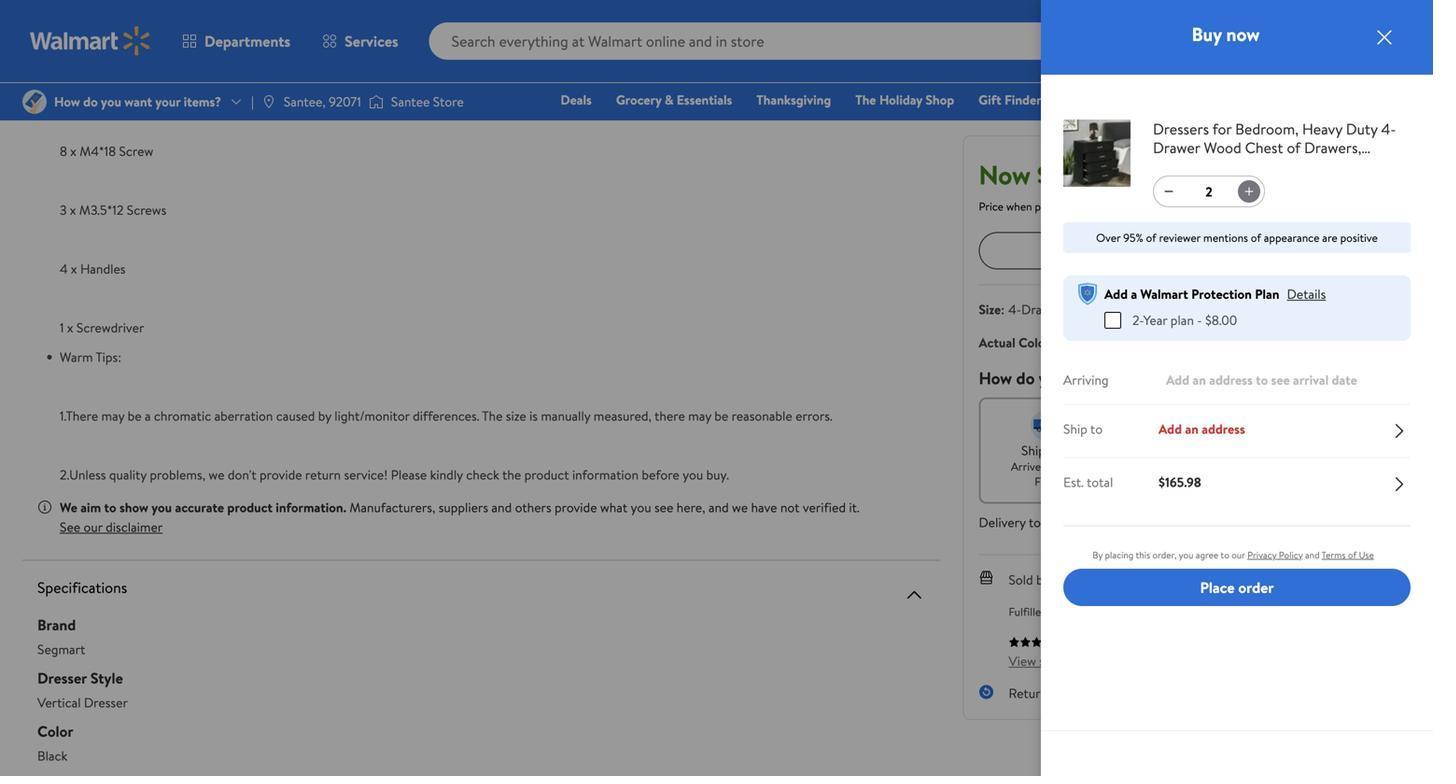 Task type: vqa. For each thing, say whether or not it's contained in the screenshot.
the left Class
no



Task type: locate. For each thing, give the bounding box(es) containing it.
0 vertical spatial buy
[[1192, 21, 1222, 47]]

4-
[[76, 24, 90, 42], [1009, 300, 1022, 318]]

and
[[492, 498, 512, 516], [709, 498, 729, 516], [1306, 549, 1320, 561]]

return policy
[[1009, 684, 1085, 702]]

x for handles
[[71, 260, 77, 278]]

want
[[1070, 366, 1105, 390]]

date
[[1332, 371, 1358, 389]]

2 horizontal spatial and
[[1306, 549, 1320, 561]]

1 horizontal spatial provide
[[555, 498, 597, 516]]

one
[[1260, 117, 1288, 135]]

est.
[[1064, 473, 1084, 491]]

information
[[572, 465, 639, 484], [1073, 652, 1139, 670]]

0 horizontal spatial color
[[37, 721, 73, 741]]

1 horizontal spatial product
[[525, 465, 569, 484]]

0 vertical spatial by
[[318, 407, 332, 425]]

not down arrival
[[1297, 458, 1316, 474]]

thanksgiving link
[[748, 90, 840, 110]]

1 be from the left
[[128, 407, 142, 425]]

0 vertical spatial black
[[1087, 333, 1117, 351]]

0 vertical spatial drawer
[[89, 24, 131, 42]]

information up policy
[[1073, 652, 1139, 670]]

black down "vertical"
[[37, 747, 68, 765]]

1 horizontal spatial see
[[1272, 371, 1290, 389]]

delivery for to
[[979, 513, 1026, 531]]

plan
[[1171, 311, 1195, 329]]

you left agree
[[1179, 549, 1194, 561]]

1 horizontal spatial not
[[1297, 458, 1316, 474]]

$82.99
[[1037, 156, 1114, 193]]

0 vertical spatial 1
[[60, 24, 64, 42]]

and left terms
[[1306, 549, 1320, 561]]

1 horizontal spatial available
[[1319, 458, 1360, 474]]

disclaimer
[[106, 518, 163, 536]]

1 vertical spatial delivery
[[979, 513, 1026, 531]]

1 horizontal spatial information
[[1073, 652, 1139, 670]]

2.unless
[[60, 465, 106, 484]]

0 horizontal spatial 2
[[1206, 182, 1213, 201]]

see inside buy now dialog
[[1272, 371, 1290, 389]]

1 vertical spatial color
[[37, 721, 73, 741]]

place order
[[1201, 577, 1274, 598]]

to right ship
[[1091, 420, 1103, 438]]

not inside pickup not available
[[1156, 458, 1175, 474]]

delivery inside delivery not available
[[1305, 441, 1352, 459]]

and for by placing this order, you agree to our privacy policy and terms of use
[[1306, 549, 1320, 561]]

1 horizontal spatial walmart
[[1141, 285, 1189, 303]]

address for add an address to see arrival date
[[1210, 371, 1253, 389]]

delivery up sold
[[979, 513, 1026, 531]]

to inside we aim to show you accurate product information. manufacturers, suppliers and others provide what you see here, and we have not verified it. see our disclaimer
[[104, 498, 116, 516]]

to right aim on the left of the page
[[104, 498, 116, 516]]

1 horizontal spatial our
[[1232, 549, 1246, 561]]

be left the reasonable
[[715, 407, 729, 425]]

1 horizontal spatial black
[[1087, 333, 1117, 351]]

1 horizontal spatial drawer
[[1022, 300, 1064, 318]]

add for add a walmart protection plan details
[[1105, 285, 1128, 303]]

0 vertical spatial screws
[[129, 83, 168, 101]]

1 vertical spatial our
[[1232, 549, 1246, 561]]

to left the cart
[[1287, 240, 1300, 261]]

don't
[[228, 465, 257, 484]]

add up the pickup
[[1159, 420, 1182, 438]]

1 horizontal spatial of
[[1251, 230, 1262, 246]]

x for 4-
[[67, 24, 73, 42]]

black down 2-year plan - $8.00 "checkbox" on the right top of the page
[[1087, 333, 1117, 351]]

deals link
[[552, 90, 600, 110]]

1 vertical spatial walmart
[[1064, 604, 1105, 619]]

0 vertical spatial an
[[1193, 371, 1207, 389]]

0 horizontal spatial product
[[227, 498, 273, 516]]

m5*50
[[87, 83, 126, 101]]

dresser up '28 x m5*50 screws'
[[134, 24, 178, 42]]

buy inside buy now button
[[1054, 240, 1078, 261]]

8
[[60, 142, 67, 160]]

1 vertical spatial black
[[37, 747, 68, 765]]

1 vertical spatial now
[[1082, 240, 1109, 261]]

2 not from the left
[[1297, 458, 1316, 474]]

1 vertical spatial address
[[1202, 420, 1246, 438]]

black
[[1087, 333, 1117, 351], [37, 747, 68, 765]]

0 horizontal spatial our
[[84, 518, 103, 536]]

you right 'what'
[[631, 498, 652, 516]]

how
[[979, 366, 1013, 390]]

color down the size : 4-drawer
[[1019, 333, 1050, 351]]

1 horizontal spatial buy now
[[1192, 21, 1260, 47]]

0 horizontal spatial delivery
[[979, 513, 1026, 531]]

available for pickup
[[1177, 458, 1219, 474]]

provide left 'what'
[[555, 498, 597, 516]]

1 up "warm"
[[60, 318, 64, 337]]

1 vertical spatial information
[[1073, 652, 1139, 670]]

2-year plan - $8.00 element
[[1105, 311, 1238, 330]]

2
[[1392, 21, 1398, 37], [1206, 182, 1213, 201]]

1 vertical spatial by
[[1037, 570, 1050, 589]]

a left chromatic
[[145, 407, 151, 425]]

buy now inside dialog
[[1192, 21, 1260, 47]]

1 horizontal spatial now
[[1227, 21, 1260, 47]]

drawer
[[89, 24, 131, 42], [1022, 300, 1064, 318]]

0 horizontal spatial buy
[[1054, 240, 1078, 261]]

address up 'add an address'
[[1210, 371, 1253, 389]]

by
[[318, 407, 332, 425], [1037, 570, 1050, 589], [1050, 604, 1062, 619]]

and for we aim to show you accurate product information. manufacturers, suppliers and others provide what you see here, and we have not verified it. see our disclaimer
[[492, 498, 512, 516]]

problems,
[[150, 465, 206, 484]]

product right 'the'
[[525, 465, 569, 484]]

8 x m4*18 screw
[[60, 142, 153, 160]]

x right 8
[[70, 142, 77, 160]]

0 horizontal spatial the
[[482, 407, 503, 425]]

0 vertical spatial product
[[525, 465, 569, 484]]

screws right the "m3.5*12"
[[127, 201, 167, 219]]

1 vertical spatial buy
[[1054, 240, 1078, 261]]

0 horizontal spatial walmart
[[1064, 604, 1105, 619]]

one debit link
[[1251, 116, 1331, 136]]

1 vertical spatial 4-
[[1009, 300, 1022, 318]]

by right sold
[[1037, 570, 1050, 589]]

1 horizontal spatial and
[[709, 498, 729, 516]]

now
[[1227, 21, 1260, 47], [1082, 240, 1109, 261]]

1 vertical spatial drawer
[[1022, 300, 1064, 318]]

color down "vertical"
[[37, 721, 73, 741]]

address right intent image for pickup
[[1202, 420, 1246, 438]]

the holiday shop
[[856, 91, 955, 109]]

the
[[856, 91, 877, 109], [482, 407, 503, 425]]

selections
[[1339, 298, 1395, 317]]

0 horizontal spatial now
[[1082, 240, 1109, 261]]

2 inside button
[[1392, 21, 1398, 37]]

a inside buy now dialog
[[1131, 285, 1138, 303]]

walmart up 2-year plan - $8.00 element in the top right of the page
[[1141, 285, 1189, 303]]

information up 'what'
[[572, 465, 639, 484]]

tips:
[[96, 348, 121, 366]]

1 horizontal spatial a
[[1131, 285, 1138, 303]]

0 vertical spatial see
[[1272, 371, 1290, 389]]

1 vertical spatial buy now
[[1054, 240, 1109, 261]]

0 vertical spatial now
[[1227, 21, 1260, 47]]

x right 4
[[71, 260, 77, 278]]

vertical
[[37, 693, 81, 712]]

size
[[506, 407, 527, 425]]

an up the pickup
[[1186, 420, 1199, 438]]

plan
[[1256, 285, 1280, 303]]

you left buy.
[[683, 465, 703, 484]]

by right fulfilled
[[1050, 604, 1062, 619]]

is
[[530, 407, 538, 425]]

service!
[[344, 465, 388, 484]]

4 x handles
[[60, 260, 126, 278]]

0 vertical spatial information
[[572, 465, 639, 484]]

available down add an address link
[[1177, 458, 1219, 474]]

add inside button
[[1256, 240, 1283, 261]]

to
[[1287, 240, 1300, 261], [1256, 371, 1269, 389], [1091, 420, 1103, 438], [104, 498, 116, 516], [1029, 513, 1041, 531], [1221, 549, 1230, 561]]

1 up 28
[[60, 24, 64, 42]]

4- right :
[[1009, 300, 1022, 318]]

place
[[1201, 577, 1235, 598]]

1 not from the left
[[1156, 458, 1175, 474]]

screws
[[129, 83, 168, 101], [127, 201, 167, 219]]

of left use
[[1349, 549, 1357, 561]]

1 horizontal spatial the
[[856, 91, 877, 109]]

essentials
[[677, 91, 733, 109]]

1 horizontal spatial buy
[[1192, 21, 1222, 47]]

intent image for shipping image
[[1031, 410, 1061, 440]]

x up "warm"
[[67, 318, 73, 337]]

2.unless quality problems, we don't provide return service! please kindly check the product information before you buy.
[[60, 465, 729, 484]]

1 horizontal spatial we
[[732, 498, 748, 516]]

terms of use link
[[1322, 549, 1375, 561]]

2 1 from the top
[[60, 318, 64, 337]]

the left size
[[482, 407, 503, 425]]

available inside pickup not available
[[1177, 458, 1219, 474]]

0 horizontal spatial drawer
[[89, 24, 131, 42]]

2-year plan - $8.00
[[1133, 311, 1238, 329]]

gift finder link
[[971, 90, 1050, 110]]

learn more about strikethrough prices image
[[1166, 172, 1181, 187]]

by right caused
[[318, 407, 332, 425]]

0 horizontal spatial black
[[37, 747, 68, 765]]

1 vertical spatial product
[[227, 498, 273, 516]]

our left the 'privacy'
[[1232, 549, 1246, 561]]

be
[[128, 407, 142, 425], [715, 407, 729, 425]]

soft
[[1053, 570, 1085, 589]]

0 vertical spatial our
[[84, 518, 103, 536]]

ship to
[[1064, 420, 1103, 438]]

0 horizontal spatial and
[[492, 498, 512, 516]]

to left the santee, on the right of page
[[1029, 513, 1041, 531]]

of right mentions
[[1251, 230, 1262, 246]]

our down aim on the left of the page
[[84, 518, 103, 536]]

1 x screwdriver
[[60, 318, 144, 337]]

x up 28
[[67, 24, 73, 42]]

$165.98
[[1159, 473, 1202, 491]]

screws right m5*50
[[129, 83, 168, 101]]

we
[[60, 498, 77, 516]]

walmart for a
[[1141, 285, 1189, 303]]

not down intent image for pickup
[[1156, 458, 1175, 474]]

0 horizontal spatial of
[[1146, 230, 1157, 246]]

x
[[67, 24, 73, 42], [77, 83, 84, 101], [70, 142, 77, 160], [70, 201, 76, 219], [71, 260, 77, 278], [67, 318, 73, 337]]

add for add an address to see arrival date
[[1167, 371, 1190, 389]]

0 vertical spatial dresser
[[134, 24, 178, 42]]

thanksgiving
[[757, 91, 832, 109]]

0 vertical spatial 2
[[1392, 21, 1398, 37]]

by for fulfilled
[[1050, 604, 1062, 619]]

accurate
[[175, 498, 224, 516]]

the left holiday
[[856, 91, 877, 109]]

see left arrival
[[1272, 371, 1290, 389]]

fulfilled by walmart
[[1009, 604, 1105, 619]]

not inside delivery not available
[[1297, 458, 1316, 474]]

0 vertical spatial buy now
[[1192, 21, 1260, 47]]

gift finder one debit
[[979, 91, 1323, 135]]

what
[[600, 498, 628, 516]]

92071
[[1095, 513, 1128, 531]]

walmart inside buy now dialog
[[1141, 285, 1189, 303]]

and inside buy now dialog
[[1306, 549, 1320, 561]]

0 vertical spatial the
[[856, 91, 877, 109]]

0 vertical spatial color
[[1019, 333, 1050, 351]]

0 horizontal spatial be
[[128, 407, 142, 425]]

reasonable
[[732, 407, 793, 425]]

x for m3.5*12
[[70, 201, 76, 219]]

add a walmart protection plan details
[[1105, 285, 1327, 303]]

Search search field
[[429, 22, 1112, 60]]

1 may from the left
[[101, 407, 124, 425]]

1 1 from the top
[[60, 24, 64, 42]]

available inside delivery not available
[[1319, 458, 1360, 474]]

delivery to santee, 92071
[[979, 513, 1128, 531]]

x for screwdriver
[[67, 318, 73, 337]]

0 vertical spatial address
[[1210, 371, 1253, 389]]

delivery for not
[[1305, 441, 1352, 459]]

0 horizontal spatial 4-
[[76, 24, 90, 42]]

1 vertical spatial see
[[655, 498, 674, 516]]

1 horizontal spatial 2
[[1392, 21, 1398, 37]]

see our disclaimer button
[[60, 518, 163, 536]]

a up 2-
[[1131, 285, 1138, 303]]

m3.5*12
[[79, 201, 124, 219]]

0 horizontal spatial see
[[655, 498, 674, 516]]

x for m4*18
[[70, 142, 77, 160]]

provide right don't
[[260, 465, 302, 484]]

0 vertical spatial we
[[209, 465, 225, 484]]

buy now
[[1192, 21, 1260, 47], [1054, 240, 1109, 261]]

see left here, on the bottom left of page
[[655, 498, 674, 516]]

an right item?
[[1193, 371, 1207, 389]]

1 vertical spatial screws
[[127, 201, 167, 219]]

1 horizontal spatial 4-
[[1009, 300, 1022, 318]]

may right there
[[689, 407, 712, 425]]

1 vertical spatial an
[[1186, 420, 1199, 438]]

add up plan
[[1256, 240, 1283, 261]]

0 horizontal spatial not
[[1156, 458, 1175, 474]]

by for sold
[[1037, 570, 1050, 589]]

1 vertical spatial we
[[732, 498, 748, 516]]

1 vertical spatial provide
[[555, 498, 597, 516]]

of right 95%
[[1146, 230, 1157, 246]]

product down don't
[[227, 498, 273, 516]]

product inside we aim to show you accurate product information. manufacturers, suppliers and others provide what you see here, and we have not verified it. see our disclaimer
[[227, 498, 273, 516]]

and right here, on the bottom left of page
[[709, 498, 729, 516]]

1 horizontal spatial may
[[689, 407, 712, 425]]

we left 'have'
[[732, 498, 748, 516]]

0 horizontal spatial may
[[101, 407, 124, 425]]

over
[[1097, 230, 1121, 246]]

not
[[1156, 458, 1175, 474], [1297, 458, 1316, 474]]

0 horizontal spatial buy now
[[1054, 240, 1109, 261]]

chromatic
[[154, 407, 211, 425]]

0 vertical spatial a
[[1131, 285, 1138, 303]]

1 vertical spatial 2
[[1206, 182, 1213, 201]]

here,
[[677, 498, 706, 516]]

and left others
[[492, 498, 512, 516]]

we left don't
[[209, 465, 225, 484]]

0 vertical spatial delivery
[[1305, 441, 1352, 459]]

actual
[[979, 333, 1016, 351]]

add up 2-year plan - $8.00 "checkbox" on the right top of the page
[[1105, 285, 1128, 303]]

an for add an address
[[1186, 420, 1199, 438]]

available for delivery
[[1319, 458, 1360, 474]]

2 horizontal spatial of
[[1349, 549, 1357, 561]]

to left arrival
[[1256, 371, 1269, 389]]

may right 1.there
[[101, 407, 124, 425]]

x right 28
[[77, 83, 84, 101]]

walmart down soft
[[1064, 604, 1105, 619]]

2 available from the left
[[1319, 458, 1360, 474]]

x right 3
[[70, 201, 76, 219]]

provide
[[260, 465, 302, 484], [555, 498, 597, 516]]

our
[[84, 518, 103, 536], [1232, 549, 1246, 561]]

1 horizontal spatial be
[[715, 407, 729, 425]]

others
[[515, 498, 552, 516]]

0 vertical spatial 4-
[[76, 24, 90, 42]]

0 horizontal spatial information
[[572, 465, 639, 484]]

drawer for x
[[89, 24, 131, 42]]

0 horizontal spatial available
[[1177, 458, 1219, 474]]

dresser down style
[[84, 693, 128, 712]]

1 vertical spatial 1
[[60, 318, 64, 337]]

to right agree
[[1221, 549, 1230, 561]]

seller
[[1040, 652, 1070, 670]]

0 horizontal spatial a
[[145, 407, 151, 425]]

dresser up "vertical"
[[37, 668, 87, 688]]

decrease quantity dressers for bedroom, heavy duty 4-drawer wood chest of drawers, modern storage bedroom chest for kids room, black vertical storage cabinet for bathroom, closet, entryway, hallway, nursery, l2027, current quantity 2 image
[[1162, 184, 1177, 199]]

intent image for pickup image
[[1172, 410, 1202, 440]]

be left chromatic
[[128, 407, 142, 425]]

aberration
[[214, 407, 273, 425]]

2 vertical spatial dresser
[[84, 693, 128, 712]]

shop
[[926, 91, 955, 109]]

add for add an address
[[1159, 420, 1182, 438]]

santee, 92071 button
[[1049, 513, 1128, 531]]

gift
[[979, 91, 1002, 109]]

est. total
[[1064, 473, 1114, 491]]

1 vertical spatial the
[[482, 407, 503, 425]]

0 vertical spatial provide
[[260, 465, 302, 484]]

walmart
[[1141, 285, 1189, 303], [1064, 604, 1105, 619]]

1 horizontal spatial delivery
[[1305, 441, 1352, 459]]

2 vertical spatial by
[[1050, 604, 1062, 619]]

a
[[1131, 285, 1138, 303], [145, 407, 151, 425]]

4- up m5*50
[[76, 24, 90, 42]]

0 horizontal spatial provide
[[260, 465, 302, 484]]

0 vertical spatial walmart
[[1141, 285, 1189, 303]]

available down the date
[[1319, 458, 1360, 474]]

drawer right :
[[1022, 300, 1064, 318]]

an
[[1193, 371, 1207, 389], [1186, 420, 1199, 438]]

drawer up '28 x m5*50 screws'
[[89, 24, 131, 42]]

1 available from the left
[[1177, 458, 1219, 474]]

add up intent image for pickup
[[1167, 371, 1190, 389]]

delivery down the date
[[1305, 441, 1352, 459]]



Task type: describe. For each thing, give the bounding box(es) containing it.
buy now inside button
[[1054, 240, 1109, 261]]

x for m5*50
[[77, 83, 84, 101]]

our inside we aim to show you accurate product information. manufacturers, suppliers and others provide what you see here, and we have not verified it. see our disclaimer
[[84, 518, 103, 536]]

shipping arrives nov 17 free
[[1011, 441, 1081, 489]]

item?
[[1146, 366, 1187, 390]]

sold by soft inc.
[[1009, 570, 1114, 589]]

privacy
[[1248, 549, 1277, 561]]

nov
[[1049, 458, 1069, 474]]

holiday
[[880, 91, 923, 109]]

caused
[[276, 407, 315, 425]]

delivery not available
[[1297, 441, 1360, 474]]

arrives
[[1011, 458, 1046, 474]]

light/monitor
[[335, 407, 410, 425]]

measured,
[[594, 407, 652, 425]]

you right show
[[152, 498, 172, 516]]

walmart+
[[1347, 117, 1403, 135]]

see inside we aim to show you accurate product information. manufacturers, suppliers and others provide what you see here, and we have not verified it. see our disclaimer
[[655, 498, 674, 516]]

warm
[[60, 348, 93, 366]]

-
[[1198, 311, 1203, 329]]

santee,
[[1049, 513, 1091, 531]]

edit
[[1313, 298, 1336, 317]]

shipping
[[1022, 441, 1070, 459]]

28
[[60, 83, 74, 101]]

2-Year plan - $8.00 checkbox
[[1105, 312, 1122, 329]]

warm tips:
[[60, 348, 121, 366]]

buy now dialog
[[1041, 0, 1434, 776]]

brand segmart dresser style vertical dresser color black
[[37, 614, 128, 765]]

2 may from the left
[[689, 407, 712, 425]]

walmart for by
[[1064, 604, 1105, 619]]

brand
[[37, 614, 76, 635]]

now inside button
[[1082, 240, 1109, 261]]

the holiday shop link
[[847, 90, 963, 110]]

placing
[[1105, 549, 1134, 561]]

4- for x
[[76, 24, 90, 42]]

errors.
[[796, 407, 833, 425]]

1 for 1 x screwdriver
[[60, 318, 64, 337]]

by placing this order, you agree to our privacy policy and terms of use
[[1093, 549, 1375, 561]]

purchased
[[1035, 198, 1085, 214]]

specifications image
[[903, 584, 926, 606]]

not for delivery
[[1297, 458, 1316, 474]]

2-
[[1133, 311, 1144, 329]]

buy.
[[707, 465, 729, 484]]

show
[[120, 498, 148, 516]]

free
[[1035, 473, 1057, 489]]

1 vertical spatial a
[[145, 407, 151, 425]]

ship
[[1064, 420, 1088, 438]]

view seller information link
[[1009, 652, 1139, 670]]

m4*18
[[80, 142, 116, 160]]

now $82.99
[[979, 156, 1114, 193]]

1 x 4-drawer dresser
[[60, 24, 178, 42]]

now
[[979, 156, 1031, 193]]

Walmart Site-Wide search field
[[429, 22, 1112, 60]]

3.8862 stars out of 5, based on 3576 seller reviews element
[[1009, 636, 1065, 648]]

drawer for :
[[1022, 300, 1064, 318]]

screwdriver
[[76, 318, 144, 337]]

screws for 28 x m5*50 screws
[[129, 83, 168, 101]]

return
[[305, 465, 341, 484]]

buy inside buy now dialog
[[1192, 21, 1222, 47]]

your
[[1109, 366, 1142, 390]]

segmart
[[37, 640, 85, 658]]

manufacturers,
[[350, 498, 436, 516]]

you right do
[[1039, 366, 1066, 390]]

17
[[1071, 458, 1081, 474]]

how do you want your item?
[[979, 366, 1187, 390]]

handles
[[80, 260, 126, 278]]

privacy policy link
[[1248, 549, 1303, 561]]

year
[[1144, 311, 1168, 329]]

provide inside we aim to show you accurate product information. manufacturers, suppliers and others provide what you see here, and we have not verified it. see our disclaimer
[[555, 498, 597, 516]]

details button
[[1288, 285, 1327, 303]]

specifications
[[37, 577, 127, 598]]

information.
[[276, 498, 346, 516]]

0 horizontal spatial we
[[209, 465, 225, 484]]

black inside brand segmart dresser style vertical dresser color black
[[37, 747, 68, 765]]

have
[[751, 498, 778, 516]]

1 horizontal spatial color
[[1019, 333, 1050, 351]]

1 for 1 x 4-drawer dresser
[[60, 24, 64, 42]]

our inside buy now dialog
[[1232, 549, 1246, 561]]

there
[[655, 407, 685, 425]]

you inside buy now dialog
[[1179, 549, 1194, 561]]

add for add to cart
[[1256, 240, 1283, 261]]

increase quantity dressers for bedroom, heavy duty 4-drawer wood chest of drawers, modern storage bedroom chest for kids room, black vertical storage cabinet for bathroom, closet, entryway, hallway, nursery, l2027, current quantity 2 image
[[1242, 184, 1257, 199]]

actual color
[[979, 333, 1050, 351]]

cart
[[1304, 240, 1330, 261]]

price
[[979, 198, 1004, 214]]

not
[[781, 498, 800, 516]]

:
[[1001, 300, 1005, 318]]

total
[[1087, 473, 1114, 491]]

see
[[60, 518, 80, 536]]

policy
[[1051, 684, 1085, 702]]

address for add an address
[[1202, 420, 1246, 438]]

95%
[[1124, 230, 1144, 246]]

an for add an address to see arrival date
[[1193, 371, 1207, 389]]

view seller information
[[1009, 652, 1139, 670]]

not for pickup
[[1156, 458, 1175, 474]]

3
[[60, 201, 67, 219]]

before
[[642, 465, 680, 484]]

size : 4-drawer
[[979, 300, 1064, 318]]

are
[[1323, 230, 1338, 246]]

color inside brand segmart dresser style vertical dresser color black
[[37, 721, 73, 741]]

when
[[1007, 198, 1033, 214]]

walmart image
[[30, 26, 151, 56]]

positive
[[1341, 230, 1378, 246]]

screws for 3 x m3.5*12 screws
[[127, 201, 167, 219]]

buy now button
[[979, 232, 1184, 269]]

close panel image
[[1374, 26, 1396, 49]]

view
[[1009, 652, 1037, 670]]

2 be from the left
[[715, 407, 729, 425]]

finder
[[1005, 91, 1042, 109]]

we aim to show you accurate product information. manufacturers, suppliers and others provide what you see here, and we have not verified it. see our disclaimer
[[60, 498, 860, 536]]

&
[[665, 91, 674, 109]]

style
[[90, 668, 123, 688]]

2 inside buy now dialog
[[1206, 182, 1213, 201]]

we inside we aim to show you accurate product information. manufacturers, suppliers and others provide what you see here, and we have not verified it. see our disclaimer
[[732, 498, 748, 516]]

add an address
[[1159, 420, 1246, 438]]

policy
[[1279, 549, 1303, 561]]

manually
[[541, 407, 591, 425]]

4- for :
[[1009, 300, 1022, 318]]

4
[[60, 260, 68, 278]]

sold
[[1009, 570, 1034, 589]]

quality
[[109, 465, 147, 484]]

arriving
[[1064, 371, 1109, 389]]

1 vertical spatial dresser
[[37, 668, 87, 688]]

verified
[[803, 498, 846, 516]]

protection
[[1192, 285, 1252, 303]]

now inside dialog
[[1227, 21, 1260, 47]]

it.
[[849, 498, 860, 516]]

to inside button
[[1287, 240, 1300, 261]]



